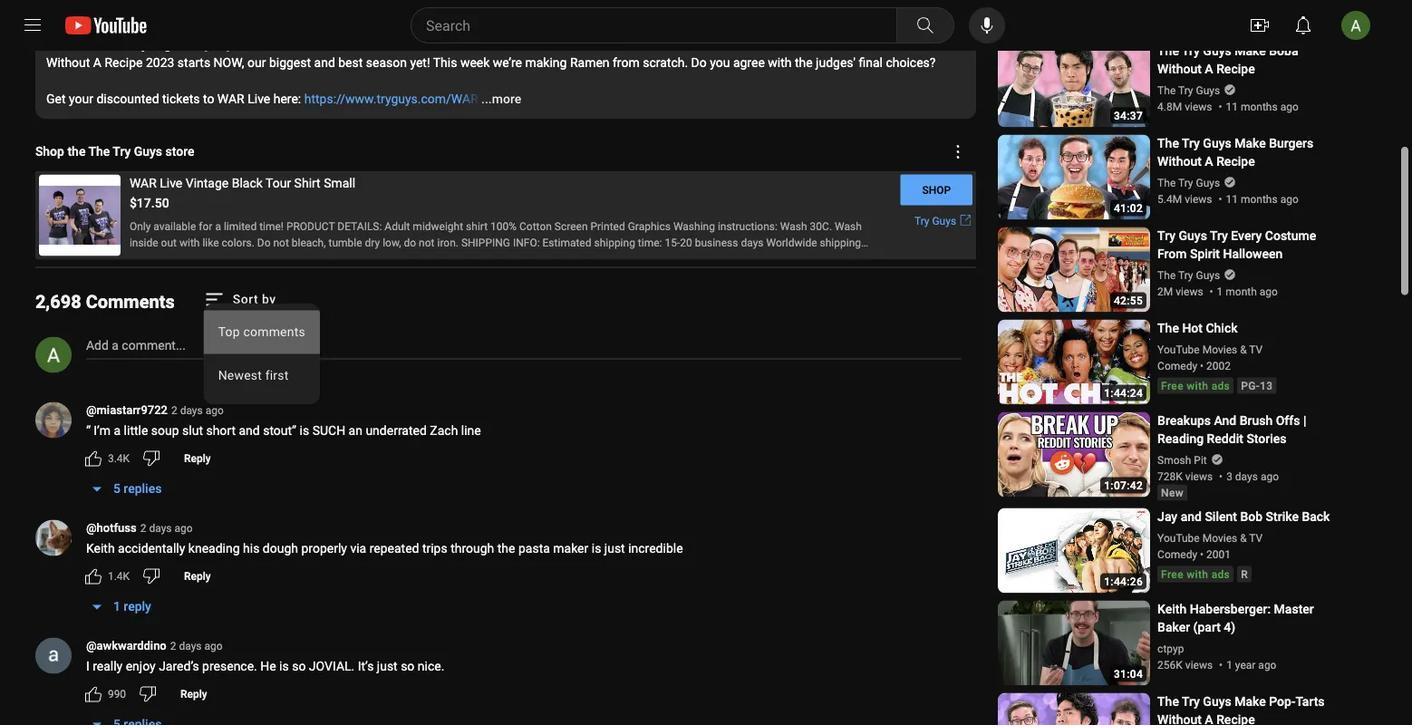 Task type: vqa. For each thing, say whether or not it's contained in the screenshot.
2002
yes



Task type: locate. For each thing, give the bounding box(es) containing it.
0 horizontal spatial so
[[292, 659, 306, 674]]

2 vertical spatial is
[[279, 659, 289, 674]]

2
[[171, 404, 177, 417], [140, 522, 146, 535], [170, 640, 176, 653]]

his
[[243, 541, 260, 556]]

reply text field for presence.
[[180, 687, 207, 700]]

ago up 2023
[[157, 37, 178, 52]]

0 vertical spatial 11 months ago
[[1226, 100, 1299, 113]]

zach
[[430, 423, 458, 438]]

2 for a
[[171, 404, 177, 417]]

2 make from the top
[[1235, 136, 1266, 151]]

3 right the 1.4m views
[[117, 37, 124, 52]]

breakups
[[1158, 413, 1211, 428]]

0 vertical spatial and
[[314, 55, 335, 70]]

ads down 2002
[[1212, 379, 1230, 392]]

2 tv from the top
[[1249, 532, 1263, 544]]

bob
[[1240, 509, 1263, 524]]

1 vertical spatial a
[[114, 423, 121, 438]]

3 days ago up 2023
[[117, 37, 178, 52]]

free up breakups
[[1161, 379, 1184, 392]]

1 horizontal spatial and
[[314, 55, 335, 70]]

try inside shop the the try guys store heading
[[113, 144, 131, 159]]

an
[[349, 423, 362, 438]]

2 the try guys from the top
[[1158, 176, 1220, 189]]

2 inside '@miastarr9722 2 days ago " i'm a little soup slut short and stout" is such an underrated zach line'
[[171, 404, 177, 417]]

1 vertical spatial 2 days ago link
[[140, 520, 193, 537]]

1 vertical spatial reply text field
[[180, 687, 207, 700]]

1 vertical spatial movies
[[1202, 532, 1237, 544]]

0 horizontal spatial is
[[279, 659, 289, 674]]

youtube inside jay and silent bob strike back youtube movies & tv comedy • 2001
[[1158, 532, 1200, 544]]

ago right month
[[1260, 285, 1278, 298]]

2m
[[1158, 285, 1173, 298]]

ago inside '@miastarr9722 2 days ago " i'm a little soup slut short and stout" is such an underrated zach line'
[[205, 404, 224, 417]]

reply link down kneading
[[173, 561, 222, 591]]

0 vertical spatial year
[[1235, 8, 1255, 20]]

recipe
[[105, 55, 143, 70], [1216, 62, 1255, 76], [1216, 154, 1255, 169], [1216, 712, 1255, 725]]

days up bob
[[1235, 470, 1258, 483]]

2 days ago link up accidentally
[[140, 520, 193, 537]]

11
[[1226, 100, 1238, 113], [1226, 193, 1238, 205]]

2 11 from the top
[[1226, 193, 1238, 205]]

1 year ago up the try guys make boba without a recipe by the try guys 4,809,976 views 11 months ago 34 minutes element
[[1226, 8, 1276, 20]]

0 vertical spatial &
[[1240, 343, 1247, 356]]

1 vertical spatial 2
[[140, 522, 146, 535]]

0 horizontal spatial live
[[160, 176, 182, 191]]

with down 2001 at the bottom
[[1187, 568, 1208, 580]]

reply text field down jared's
[[180, 687, 207, 700]]

0 vertical spatial is
[[300, 423, 309, 438]]

try inside the try guys make boba without a recipe
[[1182, 43, 1200, 58]]

best
[[338, 55, 363, 70]]

and right "short"
[[239, 423, 260, 438]]

0 horizontal spatial and
[[239, 423, 260, 438]]

0 vertical spatial the
[[795, 55, 813, 70]]

and inside '@miastarr9722 2 days ago " i'm a little soup slut short and stout" is such an underrated zach line'
[[239, 423, 260, 438]]

with inside without a recipe 2023 starts now, our biggest and best season yet! this week we're making ramen from scratch. do you agree with the judges' final choices? get your discounted tickets to war live here:
[[768, 55, 792, 70]]

with down 2002
[[1187, 379, 1208, 392]]

1 down 4)
[[1226, 658, 1233, 671]]

the inside the try guys make burgers without a recipe
[[1158, 136, 1179, 151]]

3 the try guys from the top
[[1158, 269, 1220, 281]]

1 youtube from the top
[[1158, 343, 1200, 356]]

without inside the try guys make pop-tarts without a recipe
[[1158, 712, 1202, 725]]

days for i really enjoy jared's presence. he is so jovial. it's just so nice.
[[179, 640, 202, 653]]

0 horizontal spatial just
[[377, 659, 398, 674]]

2 days ago link for enjoy
[[170, 638, 223, 654]]

0 vertical spatial the try guys
[[1158, 84, 1220, 96]]

0 vertical spatial movies
[[1202, 343, 1237, 356]]

the inside without a recipe 2023 starts now, our biggest and best season yet! this week we're making ramen from scratch. do you agree with the judges' final choices? get your discounted tickets to war live here:
[[795, 55, 813, 70]]

hot
[[1182, 321, 1203, 336]]

1 vertical spatial months
[[1241, 193, 1278, 205]]

reddit
[[1207, 431, 1243, 446]]

0 vertical spatial live
[[248, 92, 270, 106]]

1 vertical spatial reply
[[184, 570, 211, 582]]

1 & from the top
[[1240, 343, 1247, 356]]

make left burgers
[[1235, 136, 1266, 151]]

through
[[451, 541, 494, 556]]

728k views
[[1158, 470, 1213, 483]]

3 down reddit
[[1226, 470, 1233, 483]]

newest first link
[[204, 354, 320, 398]]

the inside the @hotfuss 2 days ago keith accidentally kneading his dough properly via repeated trips through the pasta maker is just incredible
[[497, 541, 515, 556]]

pg-
[[1241, 379, 1260, 392]]

halloween
[[1223, 246, 1283, 261]]

2 days ago link for kneading
[[140, 520, 193, 537]]

None search field
[[378, 7, 958, 44]]

a inside the try guys make pop-tarts without a recipe
[[1205, 712, 1213, 725]]

1 horizontal spatial live
[[248, 92, 270, 106]]

ads down 2001 at the bottom
[[1212, 568, 1230, 580]]

1 ads from the top
[[1212, 379, 1230, 392]]

movies inside jay and silent bob strike back youtube movies & tv comedy • 2001
[[1202, 532, 1237, 544]]

a up 5.4m views
[[1205, 154, 1213, 169]]

add
[[86, 338, 109, 353]]

and inside without a recipe 2023 starts now, our biggest and best season yet! this week we're making ramen from scratch. do you agree with the judges' final choices? get your discounted tickets to war live here:
[[314, 55, 335, 70]]

• left 2001 at the bottom
[[1200, 548, 1204, 561]]

2 11 months ago from the top
[[1226, 193, 1299, 205]]

days inside the @hotfuss 2 days ago keith accidentally kneading his dough properly via repeated trips through the pasta maker is just incredible
[[149, 522, 172, 535]]

2 vertical spatial and
[[1181, 509, 1202, 524]]

views for 728k views
[[1185, 470, 1213, 483]]

2 inside the @hotfuss 2 days ago keith accidentally kneading his dough properly via repeated trips through the pasta maker is just incredible
[[140, 522, 146, 535]]

4)
[[1224, 620, 1236, 635]]

0 vertical spatial reply
[[184, 452, 211, 465]]

yet!
[[410, 55, 430, 70]]

0 vertical spatial war
[[217, 92, 244, 106]]

the try guys up 4.8m views
[[1158, 84, 1220, 96]]

1.4k likes element
[[108, 568, 130, 584]]

the try guys up "2m views"
[[1158, 269, 1220, 281]]

try inside the try guys make burgers without a recipe
[[1182, 136, 1200, 151]]

tv up pg-13
[[1249, 343, 1263, 356]]

0 vertical spatial 3 days ago
[[117, 37, 178, 52]]

the try guys for try guys try every costume from spirit halloween
[[1158, 269, 1220, 281]]

comedy down hot
[[1158, 359, 1197, 372]]

the try guys make boba without a recipe
[[1158, 43, 1298, 76]]

make inside the try guys make burgers without a recipe
[[1235, 136, 1266, 151]]

choices?
[[886, 55, 936, 70]]

the
[[795, 55, 813, 70], [67, 144, 86, 159], [497, 541, 515, 556]]

make left "boba"
[[1235, 43, 1266, 58]]

movies up 2002
[[1202, 343, 1237, 356]]

0 vertical spatial reply text field
[[184, 452, 211, 465]]

sort by button
[[204, 289, 276, 311]]

2 vertical spatial reply link
[[170, 679, 218, 708]]

1 11 months ago from the top
[[1226, 100, 1299, 113]]

youtube down jay
[[1158, 532, 1200, 544]]

0 vertical spatial shop
[[35, 144, 64, 159]]

&
[[1240, 343, 1247, 356], [1240, 532, 1247, 544]]

a right the add
[[112, 338, 119, 353]]

@miastarr9722 image
[[35, 402, 72, 438]]

https://www.tryguys.com/war
[[304, 92, 478, 106]]

1 horizontal spatial shop
[[922, 184, 951, 196]]

2 up jared's
[[170, 640, 176, 653]]

42:55 link
[[998, 227, 1150, 314]]

ads
[[1212, 379, 1230, 392], [1212, 568, 1230, 580]]

list box
[[204, 303, 320, 405]]

without inside the try guys make burgers without a recipe
[[1158, 154, 1202, 169]]

with for jay
[[1187, 568, 1208, 580]]

without down 1.4m
[[46, 55, 90, 70]]

1 vertical spatial 11
[[1226, 193, 1238, 205]]

reply link down slut
[[173, 444, 222, 473]]

1 vertical spatial &
[[1240, 532, 1247, 544]]

1 vertical spatial just
[[377, 659, 398, 674]]

1 11 from the top
[[1226, 100, 1238, 113]]

11 months ago up burgers
[[1226, 100, 1299, 113]]

year up the try guys make boba without a recipe by the try guys 4,809,976 views 11 months ago 34 minutes element
[[1235, 8, 1255, 20]]

31:04 link
[[998, 600, 1150, 688]]

2 vertical spatial 2
[[170, 640, 176, 653]]

days inside @awkwarddino 2 days ago i really enjoy jared's presence. he is so jovial. it's just so nice.
[[179, 640, 202, 653]]

0 vertical spatial 2 days ago link
[[171, 402, 224, 419]]

views right '256k'
[[1185, 658, 1213, 671]]

views right 5.4m
[[1185, 193, 1212, 205]]

free for the
[[1161, 379, 1184, 392]]

@hotfuss link
[[86, 520, 137, 538]]

try guys try every costume from spirit halloween by the try guys 2,045,930 views 1 month ago 42 minutes element
[[1158, 227, 1341, 263]]

1 vertical spatial free with ads
[[1161, 568, 1230, 580]]

reply
[[184, 452, 211, 465], [184, 570, 211, 582], [180, 687, 207, 700]]

0 vertical spatial months
[[1241, 100, 1278, 113]]

11 up the try guys make burgers without a recipe
[[1226, 100, 1238, 113]]

ads for bob
[[1212, 568, 1230, 580]]

youtube down hot
[[1158, 343, 1200, 356]]

incredible
[[628, 541, 683, 556]]

1 vertical spatial 11 months ago
[[1226, 193, 1299, 205]]

11 months ago for burgers
[[1226, 193, 1299, 205]]

1 horizontal spatial war
[[217, 92, 244, 106]]

stories
[[1247, 431, 1287, 446]]

shirt
[[294, 176, 321, 191]]

shop inside heading
[[35, 144, 64, 159]]

1 vertical spatial make
[[1235, 136, 1266, 151]]

1 vertical spatial the try guys
[[1158, 176, 1220, 189]]

comedy
[[1158, 359, 1197, 372], [1158, 548, 1197, 561]]

1 vertical spatial 1
[[1217, 285, 1223, 298]]

reply down kneading
[[184, 570, 211, 582]]

live left here:
[[248, 92, 270, 106]]

year down 4)
[[1235, 658, 1256, 671]]

2 & from the top
[[1240, 532, 1247, 544]]

1 the try guys from the top
[[1158, 84, 1220, 96]]

1 vertical spatial with
[[1187, 379, 1208, 392]]

0 vertical spatial with
[[768, 55, 792, 70]]

breakups and brush offs | reading reddit stories by smosh pit 728,274 views 3 days ago 1 hour, 7 minutes element
[[1158, 412, 1341, 448]]

1 make from the top
[[1235, 43, 1266, 58]]

1 vertical spatial shop
[[922, 184, 951, 196]]

1 vertical spatial tv
[[1249, 532, 1263, 544]]

the left pasta
[[497, 541, 515, 556]]

0 vertical spatial •
[[1200, 359, 1204, 372]]

0 horizontal spatial shop
[[35, 144, 64, 159]]

1 horizontal spatial so
[[401, 659, 415, 674]]

990 likes element
[[108, 686, 126, 702]]

0 vertical spatial tv
[[1249, 343, 1263, 356]]

2 youtube from the top
[[1158, 532, 1200, 544]]

5.4m
[[1158, 193, 1182, 205]]

0 vertical spatial just
[[604, 541, 625, 556]]

2 vertical spatial the
[[497, 541, 515, 556]]

tour
[[266, 176, 291, 191]]

views down pit
[[1185, 470, 1213, 483]]

comedy down jay
[[1158, 548, 1197, 561]]

0 vertical spatial comedy
[[1158, 359, 1197, 372]]

so left nice.
[[401, 659, 415, 674]]

reply for his
[[184, 570, 211, 582]]

https://www.tryguys.com/war link
[[304, 92, 478, 106]]

& inside the hot chick youtube movies & tv comedy • 2002
[[1240, 343, 1247, 356]]

months up every
[[1241, 193, 1278, 205]]

0 vertical spatial free
[[1161, 379, 1184, 392]]

2 horizontal spatial and
[[1181, 509, 1202, 524]]

reply link down jared's
[[170, 679, 218, 708]]

0 vertical spatial make
[[1235, 43, 1266, 58]]

without
[[46, 55, 90, 70], [1158, 62, 1202, 76], [1158, 154, 1202, 169], [1158, 712, 1202, 725]]

make inside the try guys make pop-tarts without a recipe
[[1235, 694, 1266, 709]]

2 horizontal spatial the
[[795, 55, 813, 70]]

the try guys make burgers without a recipe
[[1158, 136, 1314, 169]]

•
[[1200, 359, 1204, 372], [1200, 548, 1204, 561]]

stout"
[[263, 423, 296, 438]]

1 free from the top
[[1161, 379, 1184, 392]]

a up 4.8m views
[[1205, 62, 1213, 76]]

1 vertical spatial reply link
[[173, 561, 222, 591]]

add a comment...
[[86, 338, 186, 353]]

2 up soup
[[171, 404, 177, 417]]

0 vertical spatial reply link
[[173, 444, 222, 473]]

3 days ago down stories
[[1226, 470, 1279, 483]]

such
[[312, 423, 345, 438]]

41 minutes, 2 seconds element
[[1114, 202, 1143, 214]]

11 months ago up every
[[1226, 193, 1299, 205]]

3
[[117, 37, 124, 52], [1226, 470, 1233, 483]]

tickets
[[162, 92, 200, 106]]

with
[[768, 55, 792, 70], [1187, 379, 1208, 392], [1187, 568, 1208, 580]]

so right he
[[292, 659, 306, 674]]

youtube inside the hot chick youtube movies & tv comedy • 2002
[[1158, 343, 1200, 356]]

he
[[260, 659, 276, 674]]

1 • from the top
[[1200, 359, 1204, 372]]

just left incredible
[[604, 541, 625, 556]]

1 comedy from the top
[[1158, 359, 1197, 372]]

live up the $17.50 on the left of the page
[[160, 176, 182, 191]]

the try guys for the try guys make boba without a recipe
[[1158, 84, 1220, 96]]

free right 1:44:26
[[1161, 568, 1184, 580]]

make left pop-
[[1235, 694, 1266, 709]]

views right 4.8m
[[1185, 100, 1212, 113]]

Reply text field
[[184, 570, 211, 582]]

accidentally
[[118, 541, 185, 556]]

1 vertical spatial ads
[[1212, 568, 1230, 580]]

0 vertical spatial ads
[[1212, 379, 1230, 392]]

0 horizontal spatial 3 days ago
[[117, 37, 178, 52]]

0 vertical spatial youtube
[[1158, 343, 1200, 356]]

free with ads down 2001 at the bottom
[[1161, 568, 1230, 580]]

group
[[204, 289, 320, 414]]

1 vertical spatial the
[[67, 144, 86, 159]]

the down your
[[67, 144, 86, 159]]

the inside the hot chick youtube movies & tv comedy • 2002
[[1158, 321, 1179, 336]]

2 movies from the top
[[1202, 532, 1237, 544]]

1 horizontal spatial keith
[[1158, 602, 1187, 617]]

1 horizontal spatial the
[[497, 541, 515, 556]]

views right 2m
[[1176, 285, 1203, 298]]

0 horizontal spatial war
[[130, 176, 157, 191]]

ago up kneading
[[174, 522, 193, 535]]

#tryguys
[[185, 37, 239, 52]]

scratch.
[[643, 55, 688, 70]]

war right to
[[217, 92, 244, 106]]

a
[[93, 55, 101, 70], [1205, 62, 1213, 76], [1205, 154, 1213, 169], [1205, 712, 1213, 725]]

11 up every
[[1226, 193, 1238, 205]]

jovial.
[[309, 659, 355, 674]]

a inside the try guys make boba without a recipe
[[1205, 62, 1213, 76]]

1 vertical spatial year
[[1235, 658, 1256, 671]]

final
[[859, 55, 883, 70]]

shop the the try guys store heading
[[35, 143, 194, 161]]

4.8m views
[[1158, 100, 1212, 113]]

now,
[[213, 55, 244, 70]]

is
[[300, 423, 309, 438], [592, 541, 601, 556], [279, 659, 289, 674]]

try
[[1182, 43, 1200, 58], [1178, 84, 1193, 96], [1182, 136, 1200, 151], [113, 144, 131, 159], [1178, 176, 1193, 189], [914, 214, 929, 227], [1158, 228, 1176, 243], [1210, 228, 1228, 243], [1178, 269, 1193, 281], [1182, 694, 1200, 709]]

2 days ago link up slut
[[171, 402, 224, 419]]

without up 4.8m views
[[1158, 62, 1202, 76]]

back
[[1302, 509, 1330, 524]]

comedy inside the hot chick youtube movies & tv comedy • 2002
[[1158, 359, 1197, 372]]

war up the $17.50 on the left of the page
[[130, 176, 157, 191]]

recipe inside the try guys make burgers without a recipe
[[1216, 154, 1255, 169]]

shop for shop
[[922, 184, 951, 196]]

0 horizontal spatial the
[[67, 144, 86, 159]]

1 horizontal spatial 3 days ago
[[1226, 470, 1279, 483]]

2 months from the top
[[1241, 193, 1278, 205]]

11 for boba
[[1226, 100, 1238, 113]]

a inside the try guys make burgers without a recipe
[[1205, 154, 1213, 169]]

via
[[350, 541, 366, 556]]

reply link for jared's
[[170, 679, 218, 708]]

$17.50
[[130, 196, 169, 211]]

1 vertical spatial live
[[160, 176, 182, 191]]

1 free with ads from the top
[[1161, 379, 1230, 392]]

the inside heading
[[67, 144, 86, 159]]

shop for shop the the try guys store
[[35, 144, 64, 159]]

a down 256k views
[[1205, 712, 1213, 725]]

2 inside @awkwarddino 2 days ago i really enjoy jared's presence. he is so jovial. it's just so nice.
[[170, 640, 176, 653]]

guys inside the try guys make burgers without a recipe
[[1203, 136, 1232, 151]]

2 comedy from the top
[[1158, 548, 1197, 561]]

2 free with ads from the top
[[1161, 568, 1230, 580]]

days up jared's
[[179, 640, 202, 653]]

free with ads for and
[[1161, 568, 1230, 580]]

and left best
[[314, 55, 335, 70]]

newest first
[[218, 368, 289, 383]]

get
[[46, 92, 66, 106]]

a down the 1.4m views
[[93, 55, 101, 70]]

keith up baker
[[1158, 602, 1187, 617]]

days inside '@miastarr9722 2 days ago " i'm a little soup slut short and stout" is such an underrated zach line'
[[180, 404, 203, 417]]

1 year ago
[[1226, 8, 1276, 20], [1226, 658, 1277, 671]]

0 vertical spatial 2
[[171, 404, 177, 417]]

0 vertical spatial 1
[[1226, 8, 1232, 20]]

1 vertical spatial youtube
[[1158, 532, 1200, 544]]

make inside the try guys make boba without a recipe
[[1235, 43, 1266, 58]]

Reply text field
[[184, 452, 211, 465], [180, 687, 207, 700]]

vintage
[[186, 176, 229, 191]]

and right jay
[[1181, 509, 1202, 524]]

just right it's
[[377, 659, 398, 674]]

reply text field for soup
[[184, 452, 211, 465]]

@miastarr9722
[[86, 403, 168, 417]]

11 months ago for boba
[[1226, 100, 1299, 113]]

3 make from the top
[[1235, 694, 1266, 709]]

0 vertical spatial 3
[[117, 37, 124, 52]]

1 up the try guys make boba without a recipe
[[1226, 8, 1232, 20]]

1 year ago down 4)
[[1226, 658, 1277, 671]]

ago up costume
[[1280, 193, 1299, 205]]

0 vertical spatial 11
[[1226, 100, 1238, 113]]

and
[[314, 55, 335, 70], [239, 423, 260, 438], [1181, 509, 1202, 524]]

without down 256k views
[[1158, 712, 1202, 725]]

2 days ago link up jared's
[[170, 638, 223, 654]]

& down the hot chick by comedy • 2002 1 hour, 44 minutes element
[[1240, 343, 1247, 356]]

1 vertical spatial war
[[130, 176, 157, 191]]

a inside without a recipe 2023 starts now, our biggest and best season yet! this week we're making ramen from scratch. do you agree with the judges' final choices? get your discounted tickets to war live here:
[[93, 55, 101, 70]]

990
[[108, 687, 126, 700]]

days up slut
[[180, 404, 203, 417]]

our
[[247, 55, 266, 70]]

1 vertical spatial and
[[239, 423, 260, 438]]

1 vertical spatial is
[[592, 541, 601, 556]]

1 horizontal spatial just
[[604, 541, 625, 556]]

live inside without a recipe 2023 starts now, our biggest and best season yet! this week we're making ramen from scratch. do you agree with the judges' final choices? get your discounted tickets to war live here:
[[248, 92, 270, 106]]

2 vertical spatial 2 days ago link
[[170, 638, 223, 654]]

& down jay and silent bob strike back by comedy • 2001 1 hour, 44 minutes element
[[1240, 532, 1247, 544]]

is right maker
[[592, 541, 601, 556]]

1 months from the top
[[1241, 100, 1278, 113]]

tv inside jay and silent bob strike back youtube movies & tv comedy • 2001
[[1249, 532, 1263, 544]]

free with ads down 2002
[[1161, 379, 1230, 392]]

0 vertical spatial keith
[[86, 541, 115, 556]]

1 vertical spatial 3
[[1226, 470, 1233, 483]]

0 vertical spatial free with ads
[[1161, 379, 1230, 392]]

is right he
[[279, 659, 289, 674]]

1 movies from the top
[[1202, 343, 1237, 356]]

2 ads from the top
[[1212, 568, 1230, 580]]

2 vertical spatial reply
[[180, 687, 207, 700]]

views right 1.4m
[[78, 37, 111, 52]]

with for the
[[1187, 379, 1208, 392]]

tv
[[1249, 343, 1263, 356], [1249, 532, 1263, 544]]

0 horizontal spatial keith
[[86, 541, 115, 556]]

the try guys for the try guys make burgers without a recipe
[[1158, 176, 1220, 189]]

2 horizontal spatial is
[[592, 541, 601, 556]]

just inside the @hotfuss 2 days ago keith accidentally kneading his dough properly via repeated trips through the pasta maker is just incredible
[[604, 541, 625, 556]]

tv down bob
[[1249, 532, 1263, 544]]

movies up 2001 at the bottom
[[1202, 532, 1237, 544]]

2 vertical spatial 1
[[1226, 658, 1233, 671]]

2 • from the top
[[1200, 548, 1204, 561]]

jared's
[[159, 659, 199, 674]]

small
[[324, 176, 355, 191]]

1 hour, 44 minutes, 24 seconds element
[[1104, 386, 1143, 399]]

2 up accidentally
[[140, 522, 146, 535]]

1 vertical spatial free
[[1161, 568, 1184, 580]]

1 vertical spatial comedy
[[1158, 548, 1197, 561]]

recipe inside the try guys make boba without a recipe
[[1216, 62, 1255, 76]]

1 year ago link
[[1158, 0, 1341, 22]]

months down the try guys make boba without a recipe by the try guys 4,809,976 views 11 months ago 34 minutes element
[[1241, 100, 1278, 113]]

reply link
[[173, 444, 222, 473], [173, 561, 222, 591], [170, 679, 218, 708]]

guys
[[1203, 43, 1232, 58], [1196, 84, 1220, 96], [1203, 136, 1232, 151], [134, 144, 162, 159], [1196, 176, 1220, 189], [932, 214, 956, 227], [1179, 228, 1207, 243], [1196, 269, 1220, 281], [1203, 694, 1232, 709]]

ads for youtube
[[1212, 379, 1230, 392]]

making
[[525, 55, 567, 70]]

ago up burgers
[[1280, 100, 1299, 113]]

1 horizontal spatial is
[[300, 423, 309, 438]]

costume
[[1265, 228, 1316, 243]]

with right agree
[[768, 55, 792, 70]]

reply link for his
[[173, 561, 222, 591]]

presence.
[[202, 659, 257, 674]]

a right i'm
[[114, 423, 121, 438]]

without up 5.4m views
[[1158, 154, 1202, 169]]

1.4k
[[108, 570, 130, 582]]

keith inside the @hotfuss 2 days ago keith accidentally kneading his dough properly via repeated trips through the pasta maker is just incredible
[[86, 541, 115, 556]]

1 vertical spatial keith
[[1158, 602, 1187, 617]]

2 days ago link
[[171, 402, 224, 419], [140, 520, 193, 537], [170, 638, 223, 654]]

reply text field down slut
[[184, 452, 211, 465]]

2 free from the top
[[1161, 568, 1184, 580]]

34:37
[[1114, 109, 1143, 122]]

"
[[86, 423, 90, 438]]

1 tv from the top
[[1249, 343, 1263, 356]]

ago up "short"
[[205, 404, 224, 417]]

is left such
[[300, 423, 309, 438]]

boba
[[1269, 43, 1298, 58]]

is inside '@miastarr9722 2 days ago " i'm a little soup slut short and stout" is such an underrated zach line'
[[300, 423, 309, 438]]

a
[[112, 338, 119, 353], [114, 423, 121, 438]]

ago up presence.
[[204, 640, 223, 653]]



Task type: describe. For each thing, give the bounding box(es) containing it.
1 so from the left
[[292, 659, 306, 674]]

the inside the try guys make pop-tarts without a recipe
[[1158, 694, 1179, 709]]

silent
[[1205, 509, 1237, 524]]

is inside @awkwarddino 2 days ago i really enjoy jared's presence. he is so jovial. it's just so nice.
[[279, 659, 289, 674]]

first
[[265, 368, 289, 383]]

31 minutes, 4 seconds element
[[1114, 667, 1143, 680]]

ago up "boba"
[[1258, 8, 1276, 20]]

habersberger:
[[1190, 602, 1271, 617]]

agree
[[733, 55, 765, 70]]

ago down stories
[[1261, 470, 1279, 483]]

2,698 comments
[[35, 291, 175, 313]]

try guys try every costume from spirit halloween
[[1158, 228, 1316, 261]]

guys inside heading
[[134, 144, 162, 159]]

week
[[460, 55, 490, 70]]

just inside @awkwarddino 2 days ago i really enjoy jared's presence. he is so jovial. it's just so nice.
[[377, 659, 398, 674]]

brush
[[1240, 413, 1273, 428]]

guys inside try guys try every costume from spirit halloween
[[1179, 228, 1207, 243]]

really
[[93, 659, 123, 674]]

...more button
[[481, 90, 521, 108]]

without inside without a recipe 2023 starts now, our biggest and best season yet! this week we're making ramen from scratch. do you agree with the judges' final choices? get your discounted tickets to war live here:
[[46, 55, 90, 70]]

judges'
[[816, 55, 856, 70]]

3.4k
[[108, 452, 130, 465]]

42:55
[[1114, 294, 1143, 307]]

views for 256k views
[[1185, 658, 1213, 671]]

line
[[461, 423, 481, 438]]

reply for little
[[184, 452, 211, 465]]

comments
[[243, 325, 305, 340]]

war inside without a recipe 2023 starts now, our biggest and best season yet! this week we're making ramen from scratch. do you agree with the judges' final choices? get your discounted tickets to war live here:
[[217, 92, 244, 106]]

the hot chick by comedy • 2002 1 hour, 44 minutes element
[[1158, 319, 1276, 338]]

strike
[[1266, 509, 1299, 524]]

months for boba
[[1241, 100, 1278, 113]]

Add a comment... text field
[[86, 338, 186, 353]]

movies inside the hot chick youtube movies & tv comedy • 2002
[[1202, 343, 1237, 356]]

days for " i'm a little soup slut short and stout" is such an underrated zach line
[[180, 404, 203, 417]]

days up 2023
[[127, 37, 154, 52]]

list box containing top comments
[[204, 303, 320, 405]]

days for keith accidentally kneading his dough properly via repeated trips through the pasta maker is just incredible
[[149, 522, 172, 535]]

short
[[206, 423, 236, 438]]

1 year from the top
[[1235, 8, 1255, 20]]

group containing sort by
[[204, 289, 320, 414]]

256k
[[1158, 658, 1183, 671]]

tarts
[[1296, 694, 1325, 709]]

pit
[[1194, 454, 1207, 466]]

ago up pop-
[[1258, 658, 1277, 671]]

this
[[433, 55, 457, 70]]

keith inside the keith habersberger: master baker (part 4)
[[1158, 602, 1187, 617]]

42 minutes, 55 seconds element
[[1114, 294, 1143, 307]]

free with ads for hot
[[1161, 379, 1230, 392]]

2023
[[146, 55, 174, 70]]

ctpyp
[[1158, 642, 1184, 655]]

enjoy
[[126, 659, 156, 674]]

2 for enjoy
[[170, 640, 176, 653]]

smosh pit
[[1158, 454, 1207, 466]]

|
[[1303, 413, 1307, 428]]

1 vertical spatial 1 year ago
[[1226, 658, 1277, 671]]

pop-
[[1269, 694, 1296, 709]]

1 vertical spatial 3 days ago
[[1226, 470, 1279, 483]]

and inside jay and silent bob strike back youtube movies & tv comedy • 2001
[[1181, 509, 1202, 524]]

1 horizontal spatial 3
[[1226, 470, 1233, 483]]

burgers
[[1269, 136, 1314, 151]]

guys inside the try guys make pop-tarts without a recipe
[[1203, 694, 1232, 709]]

maker
[[553, 541, 588, 556]]

recipe inside the try guys make pop-tarts without a recipe
[[1216, 712, 1255, 725]]

make for burgers
[[1235, 136, 1266, 151]]

i
[[86, 659, 89, 674]]

dough
[[263, 541, 298, 556]]

1:07:42 link
[[998, 412, 1150, 499]]

the inside the try guys make boba without a recipe
[[1158, 43, 1179, 58]]

13
[[1260, 379, 1273, 392]]

& inside jay and silent bob strike back youtube movies & tv comedy • 2001
[[1240, 532, 1247, 544]]

34:37 link
[[998, 42, 1150, 130]]

@hotfuss 2 days ago keith accidentally kneading his dough properly via repeated trips through the pasta maker is just incredible
[[86, 521, 683, 556]]

1 for habersberger:
[[1226, 658, 1233, 671]]

make for pop-
[[1235, 694, 1266, 709]]

jay and silent bob strike back by comedy • 2001 1 hour, 44 minutes element
[[1158, 508, 1330, 526]]

views for 5.4m views
[[1185, 193, 1212, 205]]

months for burgers
[[1241, 193, 1278, 205]]

1 hour, 7 minutes, 42 seconds element
[[1104, 479, 1143, 492]]

@hotfuss
[[86, 521, 137, 535]]

1.4m views
[[46, 37, 111, 52]]

war inside war live vintage black tour shirt small $17.50
[[130, 176, 157, 191]]

and
[[1214, 413, 1236, 428]]

is inside the @hotfuss 2 days ago keith accidentally kneading his dough properly via repeated trips through the pasta maker is just incredible
[[592, 541, 601, 556]]

reply link for little
[[173, 444, 222, 473]]

sort by
[[233, 292, 276, 307]]

34 minutes, 37 seconds element
[[1114, 109, 1143, 122]]

dislike this video image
[[684, 0, 731, 11]]

soup
[[151, 423, 179, 438]]

repeated
[[369, 541, 419, 556]]

the try guys make pop-tarts without a recipe by the try guys 5,577,884 views 11 months ago 39 minutes element
[[1158, 693, 1341, 725]]

try inside the try guys make pop-tarts without a recipe
[[1182, 694, 1200, 709]]

slut
[[182, 423, 203, 438]]

0 vertical spatial 1 year ago
[[1226, 8, 1276, 20]]

to
[[203, 92, 214, 106]]

trips
[[422, 541, 447, 556]]

from
[[1158, 246, 1187, 261]]

41:02
[[1114, 202, 1143, 214]]

@awkwarddino 2 days ago i really enjoy jared's presence. he is so jovial. it's just so nice.
[[86, 639, 444, 674]]

• inside jay and silent bob strike back youtube movies & tv comedy • 2001
[[1200, 548, 1204, 561]]

top
[[218, 325, 240, 340]]

shop the the try guys store
[[35, 144, 194, 159]]

31:04
[[1114, 667, 1143, 680]]

recipe inside without a recipe 2023 starts now, our biggest and best season yet! this week we're making ramen from scratch. do you agree with the judges' final choices? get your discounted tickets to war live here:
[[105, 55, 143, 70]]

the try guys make burgers without a recipe by the try guys 5,419,711 views 11 months ago 41 minutes element
[[1158, 135, 1341, 171]]

keith habersberger: master baker (part 4) by ctpyp 256,747 views 1 year ago 31 minutes element
[[1158, 600, 1341, 637]]

without inside the try guys make boba without a recipe
[[1158, 62, 1202, 76]]

the inside heading
[[88, 144, 110, 159]]

0 vertical spatial a
[[112, 338, 119, 353]]

1 for guys
[[1217, 285, 1223, 298]]

@hotfuss image
[[35, 520, 72, 556]]

baker
[[1158, 620, 1190, 635]]

1:44:24
[[1104, 386, 1143, 399]]

the try guys make boba without a recipe by the try guys 4,809,976 views 11 months ago 34 minutes element
[[1158, 42, 1341, 78]]

a inside '@miastarr9722 2 days ago " i'm a little soup slut short and stout" is such an underrated zach line'
[[114, 423, 121, 438]]

black
[[232, 176, 263, 191]]

views for 2m views
[[1176, 285, 1203, 298]]

ago inside the @hotfuss 2 days ago keith accidentally kneading his dough properly via repeated trips through the pasta maker is just incredible
[[174, 522, 193, 535]]

pasta
[[518, 541, 550, 556]]

spirit
[[1190, 246, 1220, 261]]

2 for kneading
[[140, 522, 146, 535]]

ramen
[[570, 55, 609, 70]]

make for boba
[[1235, 43, 1266, 58]]

11 for burgers
[[1226, 193, 1238, 205]]

avatar image image
[[1341, 11, 1370, 40]]

2 days ago link for a
[[171, 402, 224, 419]]

your
[[69, 92, 93, 106]]

jay
[[1158, 509, 1178, 524]]

biggest
[[269, 55, 311, 70]]

views for 4.8m views
[[1185, 100, 1212, 113]]

1 hour, 44 minutes, 26 seconds element
[[1104, 575, 1143, 588]]

top comments link
[[204, 311, 320, 354]]

1 month ago
[[1217, 285, 1278, 298]]

0 horizontal spatial 3
[[117, 37, 124, 52]]

angela cha image
[[35, 337, 72, 373]]

ago inside @awkwarddino 2 days ago i really enjoy jared's presence. he is so jovial. it's just so nice.
[[204, 640, 223, 653]]

2,698
[[35, 291, 81, 313]]

you
[[710, 55, 730, 70]]

keith habersberger: master baker (part 4)
[[1158, 602, 1314, 635]]

chick
[[1206, 321, 1238, 336]]

2 so from the left
[[401, 659, 415, 674]]

3.4k likes element
[[108, 450, 130, 466]]

free for jay
[[1161, 568, 1184, 580]]

reply for jared's
[[180, 687, 207, 700]]

live inside war live vintage black tour shirt small $17.50
[[160, 176, 182, 191]]

little
[[124, 423, 148, 438]]

we're
[[493, 55, 522, 70]]

i'm
[[94, 423, 111, 438]]

2 year from the top
[[1235, 658, 1256, 671]]

pg-13
[[1241, 379, 1273, 392]]

guys inside the try guys make boba without a recipe
[[1203, 43, 1232, 58]]

@awkwarddino image
[[35, 638, 72, 674]]

2m views
[[1158, 285, 1203, 298]]

comedy inside jay and silent bob strike back youtube movies & tv comedy • 2001
[[1158, 548, 1197, 561]]

starts
[[177, 55, 210, 70]]

discounted
[[96, 92, 159, 106]]

tv inside the hot chick youtube movies & tv comedy • 2002
[[1249, 343, 1263, 356]]

properly
[[301, 541, 347, 556]]

1:44:24 link
[[998, 319, 1150, 407]]

#tryguys link
[[185, 36, 239, 54]]

@miastarr9722 2 days ago " i'm a little soup slut short and stout" is such an underrated zach line
[[86, 403, 481, 438]]

views for 1.4m views
[[78, 37, 111, 52]]

jay and silent bob strike back youtube movies & tv comedy • 2001
[[1158, 509, 1330, 561]]

Search text field
[[426, 14, 893, 37]]

r
[[1241, 568, 1248, 580]]

• inside the hot chick youtube movies & tv comedy • 2002
[[1200, 359, 1204, 372]]



